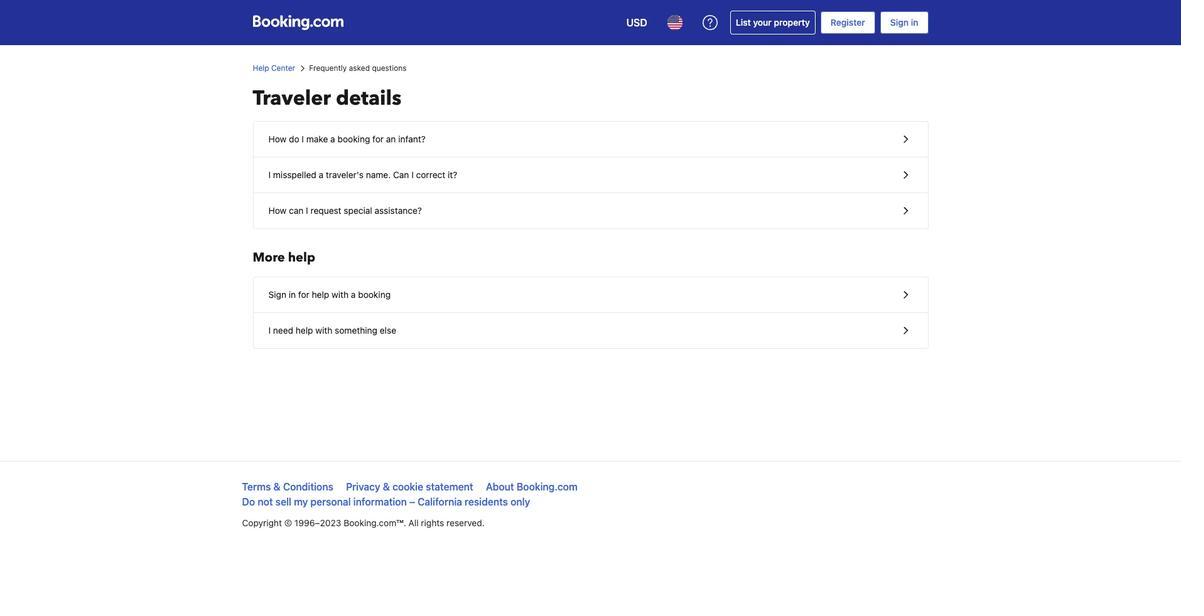 Task type: vqa. For each thing, say whether or not it's contained in the screenshot.
the left 'Or'
no



Task type: locate. For each thing, give the bounding box(es) containing it.
sign for sign in for help with a booking
[[269, 290, 286, 300]]

0 horizontal spatial sign
[[269, 290, 286, 300]]

reserved.
[[447, 518, 485, 529]]

& up 'sell'
[[274, 482, 281, 493]]

how can i request special assistance?
[[269, 205, 422, 216]]

for left an
[[373, 134, 384, 144]]

1 & from the left
[[274, 482, 281, 493]]

0 horizontal spatial a
[[319, 170, 324, 180]]

register
[[831, 17, 865, 28]]

frequently
[[309, 63, 347, 73]]

help up i need help with something else
[[312, 290, 329, 300]]

1 horizontal spatial for
[[373, 134, 384, 144]]

how left do
[[269, 134, 287, 144]]

1 horizontal spatial in
[[911, 17, 919, 28]]

how
[[269, 134, 287, 144], [269, 205, 287, 216]]

your
[[753, 17, 772, 28]]

terms
[[242, 482, 271, 493]]

how do i make a booking for an infant? button
[[253, 122, 928, 158]]

a left traveler's
[[319, 170, 324, 180]]

usd button
[[619, 8, 655, 38]]

copyright
[[242, 518, 282, 529]]

with left something
[[316, 325, 333, 336]]

privacy
[[346, 482, 380, 493]]

help right more
[[288, 249, 315, 266]]

california
[[418, 497, 462, 508]]

rights
[[421, 518, 444, 529]]

else
[[380, 325, 396, 336]]

–
[[409, 497, 415, 508]]

usd
[[627, 17, 647, 28]]

0 vertical spatial help
[[288, 249, 315, 266]]

a right make
[[330, 134, 335, 144]]

0 horizontal spatial &
[[274, 482, 281, 493]]

1 horizontal spatial sign
[[891, 17, 909, 28]]

1 vertical spatial how
[[269, 205, 287, 216]]

1 vertical spatial a
[[319, 170, 324, 180]]

booking.com online hotel reservations image
[[253, 15, 343, 30]]

asked
[[349, 63, 370, 73]]

1 vertical spatial in
[[289, 290, 296, 300]]

1 how from the top
[[269, 134, 287, 144]]

center
[[271, 63, 295, 73]]

can
[[393, 170, 409, 180]]

do
[[289, 134, 299, 144]]

more
[[253, 249, 285, 266]]

booking
[[338, 134, 370, 144], [358, 290, 391, 300]]

questions
[[372, 63, 407, 73]]

2 how from the top
[[269, 205, 287, 216]]

help center button
[[253, 63, 295, 74]]

do not sell my personal information – california residents only link
[[242, 497, 530, 508]]

in for sign in
[[911, 17, 919, 28]]

& up do not sell my personal information – california residents only link
[[383, 482, 390, 493]]

how left can
[[269, 205, 287, 216]]

0 vertical spatial booking
[[338, 134, 370, 144]]

1 vertical spatial with
[[316, 325, 333, 336]]

list your property
[[736, 17, 810, 28]]

in
[[911, 17, 919, 28], [289, 290, 296, 300]]

help right "need" at bottom
[[296, 325, 313, 336]]

a up something
[[351, 290, 356, 300]]

how for how can i request special assistance?
[[269, 205, 287, 216]]

1 horizontal spatial a
[[330, 134, 335, 144]]

1 horizontal spatial &
[[383, 482, 390, 493]]

how for how do i make a booking for an infant?
[[269, 134, 287, 144]]

0 vertical spatial in
[[911, 17, 919, 28]]

sign inside 'link'
[[891, 17, 909, 28]]

with up i need help with something else
[[332, 290, 349, 300]]

sign in for help with a booking
[[269, 290, 391, 300]]

&
[[274, 482, 281, 493], [383, 482, 390, 493]]

how inside how can i request special assistance? button
[[269, 205, 287, 216]]

sign in link
[[881, 11, 929, 34]]

a inside how do i make a booking for an infant? button
[[330, 134, 335, 144]]

0 vertical spatial sign
[[891, 17, 909, 28]]

sign inside button
[[269, 290, 286, 300]]

booking right make
[[338, 134, 370, 144]]

list your property link
[[730, 11, 816, 35]]

how inside how do i make a booking for an infant? button
[[269, 134, 287, 144]]

0 vertical spatial a
[[330, 134, 335, 144]]

0 horizontal spatial in
[[289, 290, 296, 300]]

my
[[294, 497, 308, 508]]

all
[[409, 518, 419, 529]]

how can i request special assistance? button
[[253, 193, 928, 229]]

copyright © 1996–2023 booking.com™. all rights reserved.
[[242, 518, 485, 529]]

register link
[[821, 11, 875, 34]]

misspelled
[[273, 170, 316, 180]]

sign right register at the right
[[891, 17, 909, 28]]

2 vertical spatial a
[[351, 290, 356, 300]]

special
[[344, 205, 372, 216]]

request
[[311, 205, 341, 216]]

for down 'more help'
[[298, 290, 310, 300]]

help
[[288, 249, 315, 266], [312, 290, 329, 300], [296, 325, 313, 336]]

1 vertical spatial help
[[312, 290, 329, 300]]

0 vertical spatial with
[[332, 290, 349, 300]]

i misspelled a traveler's name. can i correct it?
[[269, 170, 458, 180]]

about booking.com link
[[486, 482, 578, 493]]

assistance?
[[375, 205, 422, 216]]

1 vertical spatial sign
[[269, 290, 286, 300]]

2 & from the left
[[383, 482, 390, 493]]

sign for sign in
[[891, 17, 909, 28]]

a
[[330, 134, 335, 144], [319, 170, 324, 180], [351, 290, 356, 300]]

booking up else
[[358, 290, 391, 300]]

sign up "need" at bottom
[[269, 290, 286, 300]]

i
[[302, 134, 304, 144], [269, 170, 271, 180], [412, 170, 414, 180], [306, 205, 308, 216], [269, 325, 271, 336]]

can
[[289, 205, 304, 216]]

with
[[332, 290, 349, 300], [316, 325, 333, 336]]

booking.com™.
[[344, 518, 406, 529]]

statement
[[426, 482, 473, 493]]

2 vertical spatial help
[[296, 325, 313, 336]]

with inside button
[[316, 325, 333, 336]]

0 horizontal spatial for
[[298, 290, 310, 300]]

2 horizontal spatial a
[[351, 290, 356, 300]]

privacy & cookie statement
[[346, 482, 473, 493]]

for
[[373, 134, 384, 144], [298, 290, 310, 300]]

sign
[[891, 17, 909, 28], [269, 290, 286, 300]]

property
[[774, 17, 810, 28]]

in inside the sign in 'link'
[[911, 17, 919, 28]]

0 vertical spatial how
[[269, 134, 287, 144]]

in inside sign in for help with a booking link
[[289, 290, 296, 300]]



Task type: describe. For each thing, give the bounding box(es) containing it.
& for privacy
[[383, 482, 390, 493]]

infant?
[[398, 134, 426, 144]]

help center
[[253, 63, 295, 73]]

with inside button
[[332, 290, 349, 300]]

i need help with something else
[[269, 325, 396, 336]]

help inside sign in for help with a booking link
[[312, 290, 329, 300]]

only
[[511, 497, 530, 508]]

personal
[[311, 497, 351, 508]]

cookie
[[393, 482, 423, 493]]

terms & conditions link
[[242, 482, 333, 493]]

1 vertical spatial booking
[[358, 290, 391, 300]]

frequently asked questions
[[309, 63, 407, 73]]

about booking.com do not sell my personal information – california residents only
[[242, 482, 578, 508]]

not
[[258, 497, 273, 508]]

how do i make a booking for an infant?
[[269, 134, 426, 144]]

0 vertical spatial for
[[373, 134, 384, 144]]

sell
[[276, 497, 291, 508]]

sign in for help with a booking button
[[253, 278, 928, 313]]

something
[[335, 325, 378, 336]]

i misspelled a traveler's name. can i correct it? button
[[253, 158, 928, 193]]

about
[[486, 482, 514, 493]]

more help
[[253, 249, 315, 266]]

name.
[[366, 170, 391, 180]]

i inside button
[[302, 134, 304, 144]]

sign in for help with a booking link
[[253, 278, 928, 313]]

traveler's
[[326, 170, 364, 180]]

need
[[273, 325, 293, 336]]

sign in
[[891, 17, 919, 28]]

traveler
[[253, 85, 331, 112]]

residents
[[465, 497, 508, 508]]

an
[[386, 134, 396, 144]]

a inside sign in for help with a booking link
[[351, 290, 356, 300]]

conditions
[[283, 482, 333, 493]]

privacy & cookie statement link
[[346, 482, 473, 493]]

correct
[[416, 170, 446, 180]]

information
[[353, 497, 407, 508]]

booking.com
[[517, 482, 578, 493]]

list
[[736, 17, 751, 28]]

& for terms
[[274, 482, 281, 493]]

traveler details
[[253, 85, 402, 112]]

make
[[306, 134, 328, 144]]

it?
[[448, 170, 458, 180]]

in for sign in for help with a booking
[[289, 290, 296, 300]]

help inside i need help with something else button
[[296, 325, 313, 336]]

©
[[284, 518, 292, 529]]

details
[[336, 85, 402, 112]]

i need help with something else button
[[253, 313, 928, 349]]

terms & conditions
[[242, 482, 333, 493]]

do
[[242, 497, 255, 508]]

a inside "i misspelled a traveler's name. can i correct it?" button
[[319, 170, 324, 180]]

1996–2023
[[295, 518, 341, 529]]

1 vertical spatial for
[[298, 290, 310, 300]]

help
[[253, 63, 269, 73]]



